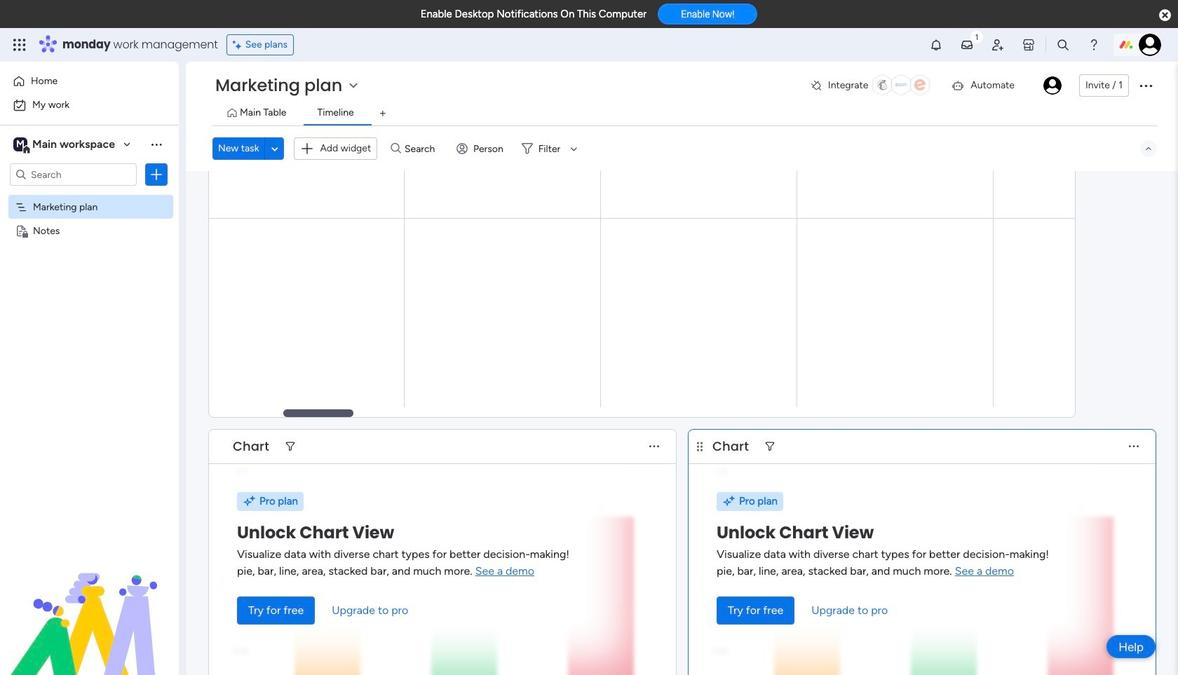 Task type: vqa. For each thing, say whether or not it's contained in the screenshot.
Workspace options image
yes



Task type: locate. For each thing, give the bounding box(es) containing it.
options image
[[1137, 77, 1154, 94]]

help image
[[1087, 38, 1101, 52]]

list box
[[0, 192, 179, 432]]

tab
[[371, 102, 394, 125]]

None field
[[229, 438, 273, 456], [709, 438, 752, 456], [229, 438, 273, 456], [709, 438, 752, 456]]

main content
[[186, 65, 1178, 675]]

1 image
[[970, 29, 983, 45]]

see plans image
[[233, 37, 245, 53]]

update feed image
[[960, 38, 974, 52]]

kendall parks image
[[1139, 34, 1161, 56], [1043, 76, 1062, 95]]

0 horizontal spatial kendall parks image
[[1043, 76, 1062, 95]]

lottie animation element
[[0, 534, 179, 675]]

kendall parks image down dapulse close icon
[[1139, 34, 1161, 56]]

1 vertical spatial kendall parks image
[[1043, 76, 1062, 95]]

0 vertical spatial kendall parks image
[[1139, 34, 1161, 56]]

tab list
[[212, 102, 1157, 126]]

kendall parks image down search everything image
[[1043, 76, 1062, 95]]

option
[[8, 70, 170, 93], [8, 94, 170, 116], [0, 194, 179, 197]]

search everything image
[[1056, 38, 1070, 52]]

more dots image
[[649, 441, 659, 452]]

1 horizontal spatial kendall parks image
[[1139, 34, 1161, 56]]

invite members image
[[991, 38, 1005, 52]]

more dots image
[[1129, 441, 1139, 452]]



Task type: describe. For each thing, give the bounding box(es) containing it.
1 vertical spatial option
[[8, 94, 170, 116]]

add view image
[[380, 108, 386, 119]]

0 vertical spatial option
[[8, 70, 170, 93]]

angle down image
[[271, 143, 278, 154]]

collapse image
[[1143, 143, 1154, 154]]

lottie animation image
[[0, 534, 179, 675]]

monday marketplace image
[[1022, 38, 1036, 52]]

workspace selection element
[[13, 136, 117, 154]]

2 vertical spatial option
[[0, 194, 179, 197]]

private board image
[[15, 224, 28, 237]]

arrow down image
[[565, 140, 582, 157]]

v2 search image
[[391, 141, 401, 157]]

options image
[[149, 168, 163, 182]]

notifications image
[[929, 38, 943, 52]]

Search field
[[401, 139, 443, 158]]

dapulse close image
[[1159, 8, 1171, 22]]

dapulse drag handle 3 image
[[697, 441, 703, 452]]

workspace image
[[13, 137, 27, 152]]

workspace options image
[[149, 137, 163, 151]]

select product image
[[13, 38, 27, 52]]

Search in workspace field
[[29, 167, 117, 183]]



